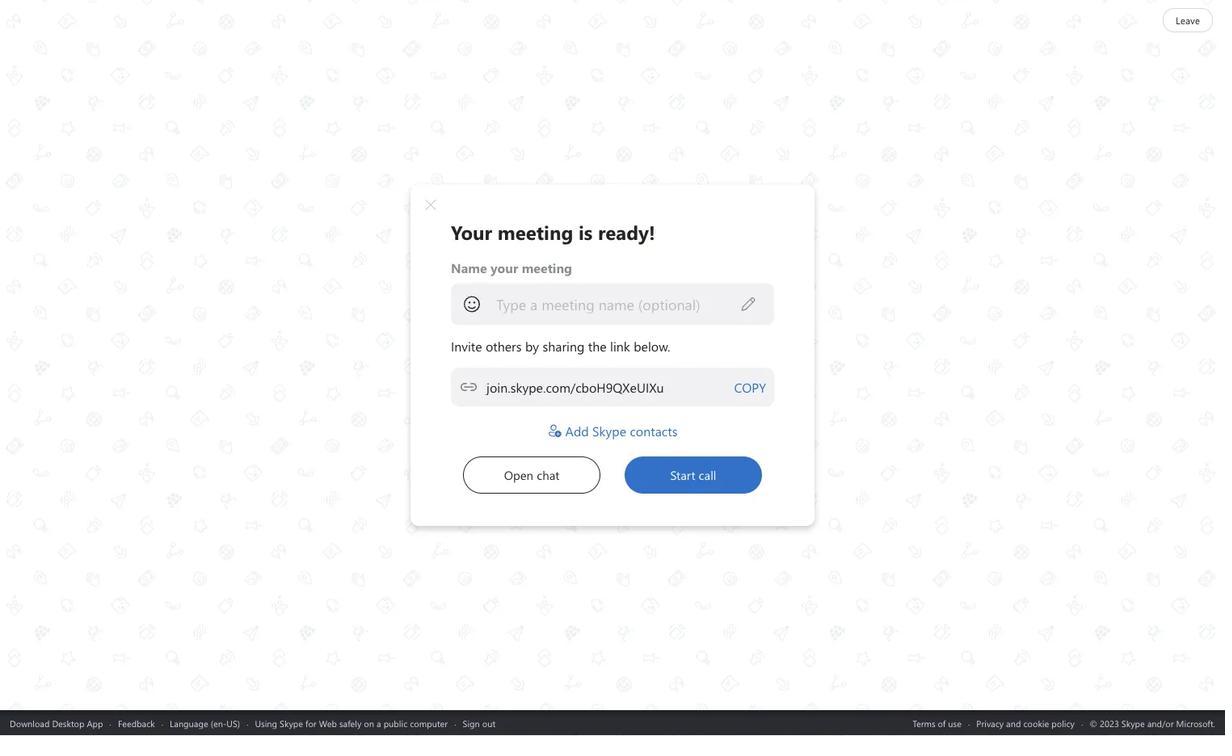 Task type: vqa. For each thing, say whether or not it's contained in the screenshot.
Download Desktop App link
yes



Task type: locate. For each thing, give the bounding box(es) containing it.
and
[[1006, 717, 1021, 729]]

sign out
[[463, 717, 496, 729]]

using
[[255, 717, 277, 729]]

sign
[[463, 717, 480, 729]]

download desktop app
[[10, 717, 103, 729]]

language (en-us) link
[[170, 717, 240, 729]]

web
[[319, 717, 337, 729]]

app
[[87, 717, 103, 729]]

using skype for web safely on a public computer link
[[255, 717, 448, 729]]

privacy and cookie policy
[[977, 717, 1075, 729]]

using skype for web safely on a public computer
[[255, 717, 448, 729]]

of
[[938, 717, 946, 729]]

desktop
[[52, 717, 84, 729]]

language (en-us)
[[170, 717, 240, 729]]

download desktop app link
[[10, 717, 103, 729]]

(en-
[[211, 717, 227, 729]]

feedback
[[118, 717, 155, 729]]

out
[[482, 717, 496, 729]]

computer
[[410, 717, 448, 729]]



Task type: describe. For each thing, give the bounding box(es) containing it.
Type a meeting name (optional) text field
[[495, 294, 740, 313]]

download
[[10, 717, 50, 729]]

for
[[305, 717, 317, 729]]

terms of use link
[[913, 717, 962, 729]]

public
[[384, 717, 408, 729]]

feedback link
[[118, 717, 155, 729]]

a
[[377, 717, 381, 729]]

cookie
[[1024, 717, 1049, 729]]

terms of use
[[913, 717, 962, 729]]

on
[[364, 717, 374, 729]]

privacy and cookie policy link
[[977, 717, 1075, 729]]

language
[[170, 717, 208, 729]]

terms
[[913, 717, 936, 729]]

policy
[[1052, 717, 1075, 729]]

use
[[948, 717, 962, 729]]

skype
[[280, 717, 303, 729]]

sign out link
[[463, 717, 496, 729]]

privacy
[[977, 717, 1004, 729]]

us)
[[227, 717, 240, 729]]

safely
[[339, 717, 362, 729]]



